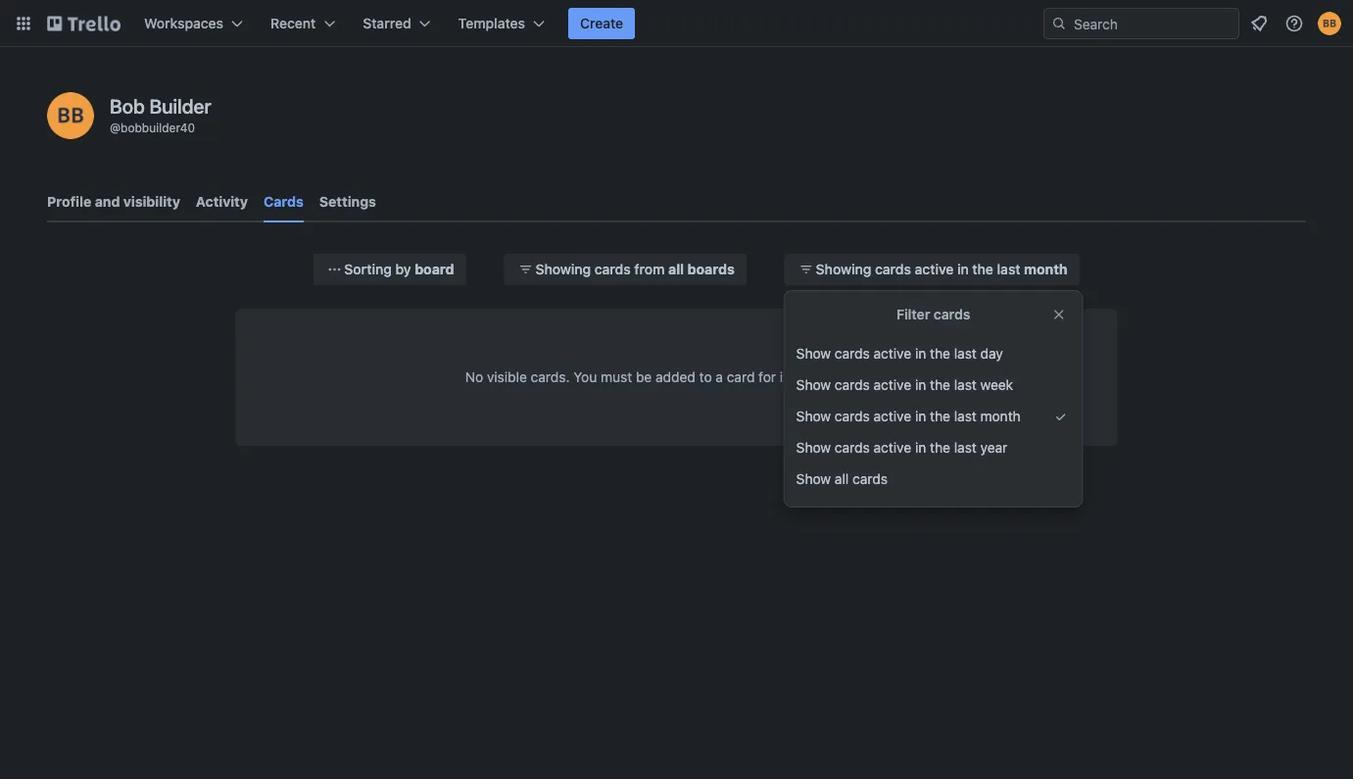 Task type: vqa. For each thing, say whether or not it's contained in the screenshot.
rightmost all
yes



Task type: locate. For each thing, give the bounding box(es) containing it.
workspaces
[[144, 15, 223, 31]]

show
[[796, 345, 831, 362], [796, 377, 831, 393], [796, 408, 831, 424], [796, 440, 831, 456], [796, 471, 831, 487]]

primary element
[[0, 0, 1353, 47]]

the down "show cards active in the last day" link
[[930, 377, 951, 393]]

1 vertical spatial month
[[980, 408, 1021, 424]]

1 sm image from the left
[[325, 260, 344, 279]]

the
[[973, 261, 994, 277], [930, 345, 951, 362], [930, 377, 951, 393], [930, 408, 951, 424], [930, 440, 951, 456]]

active
[[915, 261, 954, 277], [874, 345, 912, 362], [874, 377, 912, 393], [874, 408, 912, 424], [874, 440, 912, 456]]

1 horizontal spatial all
[[835, 471, 849, 487]]

month for show cards active in the last month
[[980, 408, 1021, 424]]

cards down show cards active in the last day
[[835, 377, 870, 393]]

board
[[415, 261, 454, 277]]

all
[[668, 261, 684, 277], [835, 471, 849, 487]]

showing cards active in the last month
[[816, 261, 1068, 277]]

bob builder (bobbuilder40) image
[[1318, 12, 1342, 35], [47, 92, 94, 139]]

cards right filter
[[934, 306, 971, 322]]

filter
[[897, 306, 930, 322]]

showing
[[536, 261, 591, 277], [816, 261, 872, 277]]

2 sm image from the left
[[516, 260, 536, 279]]

1 horizontal spatial to
[[792, 369, 804, 385]]

last up day
[[997, 261, 1021, 277]]

the up the show cards active in the last week 'link'
[[930, 345, 951, 362]]

the down show cards active in the last month link
[[930, 440, 951, 456]]

month for showing cards active in the last month
[[1024, 261, 1068, 277]]

cards.
[[531, 369, 570, 385]]

show down show cards active in the last year
[[796, 471, 831, 487]]

cards link
[[264, 184, 304, 222]]

here.
[[856, 369, 888, 385]]

sm image left by
[[325, 260, 344, 279]]

all down show cards active in the last year
[[835, 471, 849, 487]]

active down show cards active in the last day
[[874, 377, 912, 393]]

day
[[980, 345, 1003, 362]]

sm image for sorting by board
[[325, 260, 344, 279]]

active inside 'link'
[[874, 377, 912, 393]]

sm image right boards
[[796, 260, 816, 279]]

in
[[957, 261, 969, 277], [915, 345, 926, 362], [915, 377, 926, 393], [915, 408, 926, 424], [915, 440, 926, 456]]

templates
[[458, 15, 525, 31]]

1 horizontal spatial bob builder (bobbuilder40) image
[[1318, 12, 1342, 35]]

cards left from
[[595, 261, 631, 277]]

active up show cards active in the last year
[[874, 408, 912, 424]]

1 horizontal spatial sm image
[[516, 260, 536, 279]]

by
[[395, 261, 411, 277]]

0 vertical spatial month
[[1024, 261, 1068, 277]]

cards up filter
[[875, 261, 911, 277]]

no
[[465, 369, 483, 385]]

0 horizontal spatial month
[[980, 408, 1021, 424]]

sm image right board
[[516, 260, 536, 279]]

activity
[[196, 194, 248, 210]]

show all cards link
[[785, 464, 1083, 495]]

active up filter cards
[[915, 261, 954, 277]]

from
[[634, 261, 665, 277]]

cards for show cards active in the last week
[[835, 377, 870, 393]]

cards
[[595, 261, 631, 277], [875, 261, 911, 277], [934, 306, 971, 322], [835, 345, 870, 362], [835, 377, 870, 393], [835, 408, 870, 424], [835, 440, 870, 456], [853, 471, 888, 487]]

to left a
[[699, 369, 712, 385]]

4 show from the top
[[796, 440, 831, 456]]

3 show from the top
[[796, 408, 831, 424]]

cards up the here.
[[835, 345, 870, 362]]

last left "week"
[[954, 377, 977, 393]]

active up the here.
[[874, 345, 912, 362]]

sorting
[[344, 261, 392, 277]]

last left day
[[954, 345, 977, 362]]

the for show cards active in the last week
[[930, 377, 951, 393]]

cards for showing cards active in the last month
[[875, 261, 911, 277]]

in up the show cards active in the last week 'link'
[[915, 345, 926, 362]]

2 horizontal spatial sm image
[[796, 260, 816, 279]]

last
[[997, 261, 1021, 277], [954, 345, 977, 362], [954, 377, 977, 393], [954, 408, 977, 424], [954, 440, 977, 456]]

in down the show cards active in the last week 'link'
[[915, 408, 926, 424]]

create button
[[568, 8, 635, 39]]

cards up show all cards
[[835, 440, 870, 456]]

to right it
[[792, 369, 804, 385]]

starred
[[363, 15, 411, 31]]

workspaces button
[[132, 8, 255, 39]]

cards inside 'link'
[[835, 377, 870, 393]]

1 vertical spatial bob builder (bobbuilder40) image
[[47, 92, 94, 139]]

0 horizontal spatial showing
[[536, 261, 591, 277]]

Search field
[[1067, 9, 1239, 38]]

bob
[[110, 94, 145, 117]]

settings link
[[319, 184, 376, 220]]

show right it
[[796, 377, 831, 393]]

in for show cards active in the last year
[[915, 440, 926, 456]]

templates button
[[447, 8, 557, 39]]

show for show cards active in the last month
[[796, 408, 831, 424]]

the inside 'link'
[[930, 377, 951, 393]]

3 sm image from the left
[[796, 260, 816, 279]]

0 vertical spatial all
[[668, 261, 684, 277]]

1 horizontal spatial showing
[[816, 261, 872, 277]]

the for show cards active in the last month
[[930, 408, 951, 424]]

5 show from the top
[[796, 471, 831, 487]]

show cards active in the last week
[[796, 377, 1013, 393]]

bob builder (bobbuilder40) image left the @
[[47, 92, 94, 139]]

1 show from the top
[[796, 345, 831, 362]]

show up show all cards
[[796, 440, 831, 456]]

in up filter cards
[[957, 261, 969, 277]]

month
[[1024, 261, 1068, 277], [980, 408, 1021, 424]]

open information menu image
[[1285, 14, 1304, 33]]

profile and visibility link
[[47, 184, 180, 220]]

active for show cards active in the last week
[[874, 377, 912, 393]]

in for show cards active in the last day
[[915, 345, 926, 362]]

settings
[[319, 194, 376, 210]]

sm image for showing cards active in the last month
[[796, 260, 816, 279]]

to
[[699, 369, 712, 385], [792, 369, 804, 385]]

a
[[716, 369, 723, 385]]

0 horizontal spatial to
[[699, 369, 712, 385]]

profile
[[47, 194, 91, 210]]

last left year
[[954, 440, 977, 456]]

in down show cards active in the last month
[[915, 440, 926, 456]]

1 horizontal spatial month
[[1024, 261, 1068, 277]]

added
[[656, 369, 696, 385]]

show for show cards active in the last week
[[796, 377, 831, 393]]

show for show cards active in the last day
[[796, 345, 831, 362]]

0 horizontal spatial all
[[668, 261, 684, 277]]

cards for show cards active in the last month
[[835, 408, 870, 424]]

show inside 'link'
[[796, 377, 831, 393]]

recent button
[[259, 8, 347, 39]]

2 show from the top
[[796, 377, 831, 393]]

cards down show cards active in the last year
[[853, 471, 888, 487]]

the down the show cards active in the last week 'link'
[[930, 408, 951, 424]]

the for show cards active in the last day
[[930, 345, 951, 362]]

sm image
[[325, 260, 344, 279], [516, 260, 536, 279], [796, 260, 816, 279]]

0 horizontal spatial sm image
[[325, 260, 344, 279]]

activity link
[[196, 184, 248, 220]]

show up appear
[[796, 345, 831, 362]]

in inside 'link'
[[915, 377, 926, 393]]

the up day
[[973, 261, 994, 277]]

2 showing from the left
[[816, 261, 872, 277]]

active down show cards active in the last month
[[874, 440, 912, 456]]

bob builder (bobbuilder40) image right open information menu icon
[[1318, 12, 1342, 35]]

cards down the here.
[[835, 408, 870, 424]]

last down the show cards active in the last week 'link'
[[954, 408, 977, 424]]

@
[[110, 121, 121, 134]]

in up show cards active in the last month
[[915, 377, 926, 393]]

show for show cards active in the last year
[[796, 440, 831, 456]]

show cards active in the last month link
[[785, 401, 1083, 432]]

show cards active in the last year link
[[785, 432, 1083, 464]]

1 showing from the left
[[536, 261, 591, 277]]

show down appear
[[796, 408, 831, 424]]

the for showing cards active in the last month
[[973, 261, 994, 277]]

show all cards
[[796, 471, 888, 487]]

appear
[[808, 369, 852, 385]]

search image
[[1052, 16, 1067, 31]]

week
[[980, 377, 1013, 393]]

all right from
[[668, 261, 684, 277]]

last for show cards active in the last week
[[954, 377, 977, 393]]

in for showing cards active in the last month
[[957, 261, 969, 277]]

1 to from the left
[[699, 369, 712, 385]]

last inside 'link'
[[954, 377, 977, 393]]

0 vertical spatial bob builder (bobbuilder40) image
[[1318, 12, 1342, 35]]



Task type: describe. For each thing, give the bounding box(es) containing it.
show cards active in the last year
[[796, 440, 1008, 456]]

sm image
[[1051, 407, 1071, 426]]

no visible cards. you must be added to a card for it to appear here.
[[465, 369, 888, 385]]

switch to… image
[[14, 14, 33, 33]]

last for show cards active in the last month
[[954, 408, 977, 424]]

active for show cards active in the last year
[[874, 440, 912, 456]]

cards for show cards active in the last year
[[835, 440, 870, 456]]

active for showing cards active in the last month
[[915, 261, 954, 277]]

builder
[[149, 94, 211, 117]]

the for show cards active in the last year
[[930, 440, 951, 456]]

card
[[727, 369, 755, 385]]

active for show cards active in the last month
[[874, 408, 912, 424]]

boards
[[688, 261, 735, 277]]

in for show cards active in the last month
[[915, 408, 926, 424]]

filter cards
[[897, 306, 971, 322]]

bob builder @ bobbuilder40
[[110, 94, 211, 134]]

showing cards from all boards
[[536, 261, 735, 277]]

it
[[780, 369, 788, 385]]

sm image for showing cards from all boards
[[516, 260, 536, 279]]

recent
[[271, 15, 316, 31]]

must
[[601, 369, 632, 385]]

starred button
[[351, 8, 443, 39]]

showing for showing cards active in the last month
[[816, 261, 872, 277]]

show for show all cards
[[796, 471, 831, 487]]

active for show cards active in the last day
[[874, 345, 912, 362]]

1 vertical spatial all
[[835, 471, 849, 487]]

for
[[759, 369, 776, 385]]

cards for filter cards
[[934, 306, 971, 322]]

in for show cards active in the last week
[[915, 377, 926, 393]]

visibility
[[123, 194, 180, 210]]

show cards active in the last month
[[796, 408, 1021, 424]]

0 notifications image
[[1248, 12, 1271, 35]]

create
[[580, 15, 623, 31]]

sorting by board
[[344, 261, 454, 277]]

last for showing cards active in the last month
[[997, 261, 1021, 277]]

0 horizontal spatial bob builder (bobbuilder40) image
[[47, 92, 94, 139]]

show cards active in the last week link
[[785, 369, 1083, 401]]

last for show cards active in the last year
[[954, 440, 977, 456]]

cards for show cards active in the last day
[[835, 345, 870, 362]]

year
[[980, 440, 1008, 456]]

last for show cards active in the last day
[[954, 345, 977, 362]]

cards
[[264, 194, 304, 210]]

bobbuilder40
[[121, 121, 195, 134]]

bob builder (bobbuilder40) image inside primary element
[[1318, 12, 1342, 35]]

and
[[95, 194, 120, 210]]

showing for showing cards from all boards
[[536, 261, 591, 277]]

2 to from the left
[[792, 369, 804, 385]]

show cards active in the last day
[[796, 345, 1003, 362]]

show cards active in the last day link
[[785, 338, 1083, 369]]

you
[[574, 369, 597, 385]]

be
[[636, 369, 652, 385]]

back to home image
[[47, 8, 121, 39]]

profile and visibility
[[47, 194, 180, 210]]

cards for showing cards from all boards
[[595, 261, 631, 277]]

visible
[[487, 369, 527, 385]]



